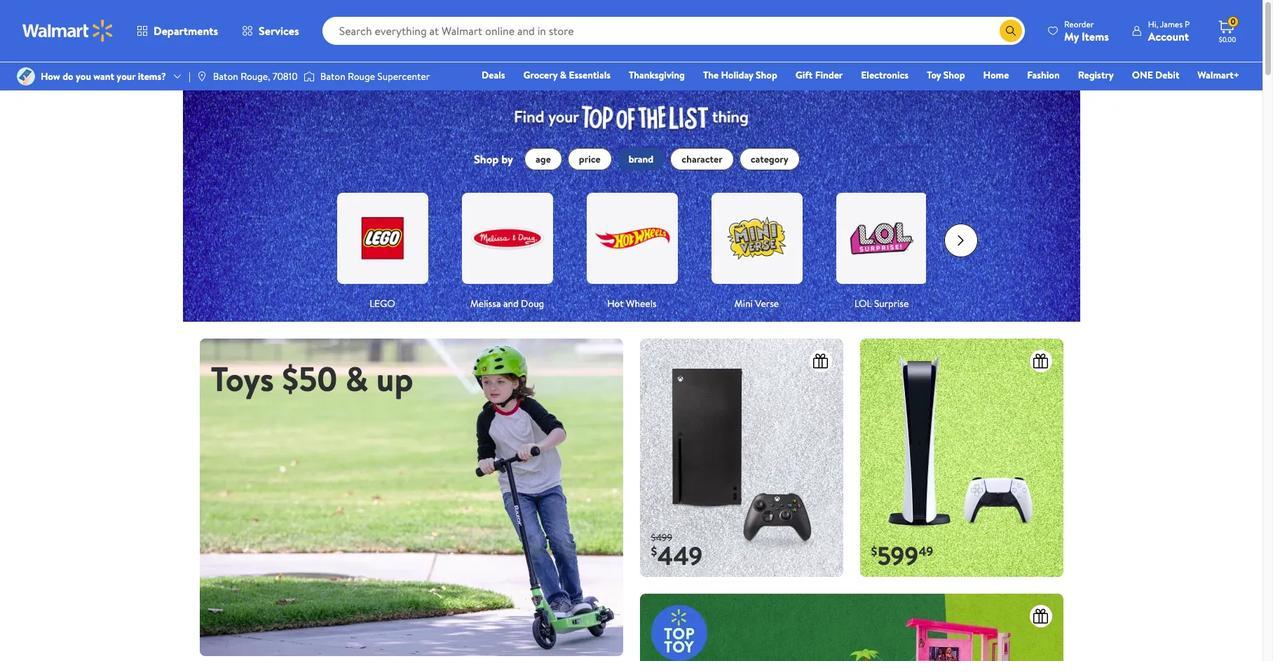 Task type: locate. For each thing, give the bounding box(es) containing it.
shop right holiday
[[756, 68, 778, 82]]

essentials
[[569, 68, 611, 82]]

category melissa-doug image
[[462, 193, 553, 284]]

toy shop
[[927, 68, 965, 82]]

baton for baton rouge, 70810
[[213, 69, 238, 83]]

wheels
[[626, 297, 657, 311]]

$ inside $499 $ 449
[[651, 543, 657, 561]]

$ 599 49
[[871, 539, 934, 574]]

next slide of list image
[[944, 224, 978, 258]]

grocery
[[524, 68, 558, 82]]

baton
[[213, 69, 238, 83], [320, 69, 346, 83]]

brand button
[[618, 148, 665, 171]]

1 vertical spatial &
[[346, 356, 368, 403]]

$
[[651, 543, 657, 561], [871, 543, 878, 561]]

fashion
[[1028, 68, 1060, 82]]

2 horizontal spatial shop
[[944, 68, 965, 82]]

 image
[[17, 67, 35, 86], [304, 69, 315, 83], [200, 339, 623, 657]]

hi,
[[1149, 18, 1159, 30]]

mini verse
[[735, 297, 779, 311]]

finder
[[815, 68, 843, 82]]

baton left rouge,
[[213, 69, 238, 83]]

lol
[[855, 297, 872, 311]]

category lol-surprise image
[[836, 193, 928, 284]]

do
[[63, 69, 73, 83]]

0 horizontal spatial baton
[[213, 69, 238, 83]]

gift finder link
[[790, 67, 850, 83]]

search icon image
[[1006, 25, 1017, 36]]

0 vertical spatial &
[[560, 68, 567, 82]]

brand
[[629, 152, 654, 166]]

$0.00
[[1220, 34, 1237, 44]]

items?
[[138, 69, 166, 83]]

shop
[[756, 68, 778, 82], [944, 68, 965, 82], [474, 152, 499, 167]]

2 $ from the left
[[871, 543, 878, 561]]

shop left by at the top left of the page
[[474, 152, 499, 167]]

holiday
[[721, 68, 754, 82]]

baton left rouge at the top left
[[320, 69, 346, 83]]

0
[[1231, 16, 1236, 27]]

& left up
[[346, 356, 368, 403]]

want
[[93, 69, 114, 83]]

p
[[1185, 18, 1190, 30]]

1 $ from the left
[[651, 543, 657, 561]]

electronics link
[[855, 67, 915, 83]]

walmart image
[[22, 20, 114, 42]]

up
[[377, 356, 414, 403]]

2 baton from the left
[[320, 69, 346, 83]]

1 baton from the left
[[213, 69, 238, 83]]

baton for baton rouge supercenter
[[320, 69, 346, 83]]

supercenter
[[378, 69, 430, 83]]

reorder
[[1065, 18, 1094, 30]]

0 $0.00
[[1220, 16, 1237, 44]]

fashion link
[[1021, 67, 1067, 83]]

shop right toy
[[944, 68, 965, 82]]

registry
[[1078, 68, 1114, 82]]

 image
[[196, 71, 207, 82]]

you
[[76, 69, 91, 83]]

walmart+ link
[[1192, 67, 1246, 83]]

price
[[579, 152, 601, 166]]

thanksgiving
[[629, 68, 685, 82]]

baton rouge supercenter
[[320, 69, 430, 83]]

1 horizontal spatial baton
[[320, 69, 346, 83]]

home
[[984, 68, 1009, 82]]

0 horizontal spatial &
[[346, 356, 368, 403]]

grocery & essentials
[[524, 68, 611, 82]]

electronics
[[861, 68, 909, 82]]

your
[[117, 69, 136, 83]]

category button
[[740, 148, 800, 171]]

rouge
[[348, 69, 375, 83]]

1 horizontal spatial shop
[[756, 68, 778, 82]]

lego
[[370, 297, 395, 311]]

clear search field text image
[[983, 25, 994, 36]]

lego link
[[337, 182, 428, 322]]

registry link
[[1072, 67, 1121, 83]]

gift
[[796, 68, 813, 82]]

70810
[[273, 69, 298, 83]]

1 horizontal spatial $
[[871, 543, 878, 561]]

& right grocery
[[560, 68, 567, 82]]

departments button
[[125, 14, 230, 48]]

0 horizontal spatial $
[[651, 543, 657, 561]]



Task type: vqa. For each thing, say whether or not it's contained in the screenshot.
O at right
no



Task type: describe. For each thing, give the bounding box(es) containing it.
character
[[682, 152, 723, 166]]

gift finder
[[796, 68, 843, 82]]

rouge,
[[241, 69, 270, 83]]

price button
[[568, 148, 612, 171]]

melissa
[[470, 297, 501, 311]]

449
[[657, 539, 703, 574]]

surprise
[[875, 297, 909, 311]]

49
[[919, 543, 934, 561]]

toy shop link
[[921, 67, 972, 83]]

melissa and doug
[[470, 297, 544, 311]]

mini verse link
[[712, 182, 803, 322]]

hot wheels link
[[587, 182, 678, 322]]

lol surprise
[[855, 297, 909, 311]]

category hot-wheels image
[[587, 193, 678, 284]]

the holiday shop
[[703, 68, 778, 82]]

james
[[1161, 18, 1183, 30]]

hi, james p account
[[1149, 18, 1190, 44]]

deals link
[[476, 67, 512, 83]]

how
[[41, 69, 60, 83]]

 image for how
[[17, 67, 35, 86]]

character button
[[671, 148, 734, 171]]

lol surprise link
[[836, 182, 928, 322]]

shop by
[[474, 152, 513, 167]]

mini
[[735, 297, 753, 311]]

reorder my items
[[1065, 18, 1109, 44]]

items
[[1082, 28, 1109, 44]]

one debit
[[1133, 68, 1180, 82]]

Search search field
[[322, 17, 1025, 45]]

hot wheels
[[608, 297, 657, 311]]

account
[[1149, 28, 1190, 44]]

services
[[259, 23, 299, 39]]

find your top of the list thing image
[[497, 90, 766, 137]]

doug
[[521, 297, 544, 311]]

verse
[[755, 297, 779, 311]]

by
[[502, 152, 513, 167]]

category lego image
[[337, 193, 428, 284]]

|
[[189, 69, 191, 83]]

xbox series x video game console, black image
[[640, 339, 843, 577]]

toys $50 & up
[[211, 356, 414, 403]]

baton rouge, 70810
[[213, 69, 298, 83]]

one debit link
[[1126, 67, 1186, 83]]

age button
[[525, 148, 562, 171]]

$50
[[282, 356, 338, 403]]

services button
[[230, 14, 311, 48]]

debit
[[1156, 68, 1180, 82]]

grocery & essentials link
[[517, 67, 617, 83]]

 image for baton
[[304, 69, 315, 83]]

sony playstation 5, digital edition video game consoles image
[[860, 339, 1064, 577]]

home link
[[977, 67, 1016, 83]]

thanksgiving link
[[623, 67, 692, 83]]

my
[[1065, 28, 1079, 44]]

toy
[[927, 68, 942, 82]]

hot
[[608, 297, 624, 311]]

melissa and doug link
[[462, 182, 553, 322]]

one
[[1133, 68, 1154, 82]]

age
[[536, 152, 551, 166]]

0 horizontal spatial shop
[[474, 152, 499, 167]]

the holiday shop link
[[697, 67, 784, 83]]

how do you want your items?
[[41, 69, 166, 83]]

$499
[[651, 531, 673, 545]]

category
[[751, 152, 789, 166]]

$ inside $ 599 49
[[871, 543, 878, 561]]

1 horizontal spatial &
[[560, 68, 567, 82]]

the
[[703, 68, 719, 82]]

599
[[878, 539, 919, 574]]

Walmart Site-Wide search field
[[322, 17, 1025, 45]]

$499 $ 449
[[651, 531, 703, 574]]

departments
[[154, 23, 218, 39]]

category mini-verse image
[[712, 193, 803, 284]]

toys
[[211, 356, 274, 403]]

and
[[504, 297, 519, 311]]

walmart+
[[1198, 68, 1240, 82]]

deals
[[482, 68, 505, 82]]



